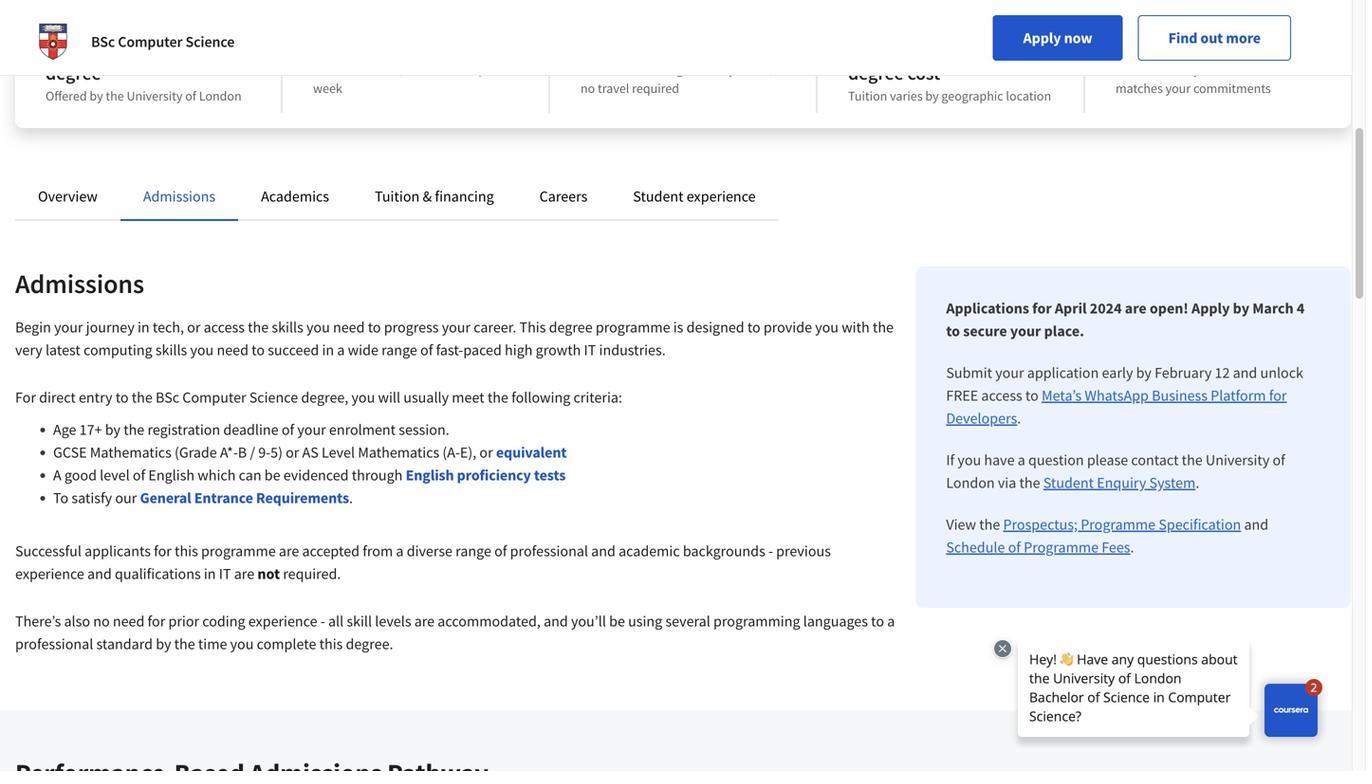 Task type: locate. For each thing, give the bounding box(es) containing it.
/
[[250, 443, 255, 462]]

your
[[1166, 80, 1191, 97], [54, 318, 83, 337], [442, 318, 471, 337], [1010, 322, 1041, 341], [996, 363, 1024, 382], [297, 420, 326, 439]]

it left not
[[219, 565, 231, 584]]

several
[[666, 612, 711, 631]]

0 horizontal spatial need
[[113, 612, 145, 631]]

accommodated,
[[438, 612, 541, 631]]

student
[[633, 187, 684, 206], [1044, 474, 1094, 492]]

programme down prospectus; at bottom right
[[1024, 538, 1099, 557]]

by inside age 17+ by the registration deadline of your enrolment session. gcse mathematics (grade a*-b / 9-5) or as level mathematics (a-e), or equivalent a good level of english which can be evidenced through english proficiency tests to satisfy our general entrance requirements .
[[105, 420, 121, 439]]

are inside applications for april 2024 are open! apply by march 4 to secure your place.
[[1125, 299, 1147, 318]]

careers
[[540, 187, 588, 206]]

it
[[584, 341, 596, 360], [219, 565, 231, 584]]

for down unlock
[[1269, 386, 1287, 405]]

satisfy
[[72, 489, 112, 508]]

using
[[628, 612, 663, 631]]

0 vertical spatial experience
[[687, 187, 756, 206]]

a right languages
[[887, 612, 895, 631]]

english down (a-
[[406, 466, 454, 485]]

1 vertical spatial access
[[982, 386, 1023, 405]]

for
[[1033, 299, 1052, 318], [1269, 386, 1287, 405], [154, 542, 172, 561], [148, 612, 165, 631]]

need up wide
[[333, 318, 365, 337]]

1 horizontal spatial tuition
[[848, 87, 888, 104]]

of inside 'if you have a question please contact the university of london via the'
[[1273, 451, 1286, 470]]

from right accepted
[[363, 542, 393, 561]]

financing
[[435, 187, 494, 206]]

experience inside successful applicants for this programme are accepted from a diverse range of professional and academic backgrounds - previous experience and qualifications in it are
[[15, 565, 84, 584]]

and right specification
[[1244, 515, 1269, 534]]

2 horizontal spatial degree
[[848, 61, 904, 85]]

.
[[1017, 409, 1021, 428], [1196, 474, 1200, 492], [349, 489, 353, 508], [1131, 538, 1134, 557]]

prospectus; programme specification link
[[1003, 515, 1241, 534]]

or right 'tech,'
[[187, 318, 201, 337]]

0 horizontal spatial student
[[633, 187, 684, 206]]

0 horizontal spatial mathematics
[[90, 443, 172, 462]]

access up the developers
[[982, 386, 1023, 405]]

0 horizontal spatial university
[[127, 87, 183, 104]]

london inside accredited bachelor's degree offered by the university of london
[[199, 87, 242, 104]]

1 horizontal spatial skills
[[272, 318, 303, 337]]

2 english from the left
[[406, 466, 454, 485]]

of down bachelor's
[[185, 87, 196, 104]]

levels
[[375, 612, 411, 631]]

1 horizontal spatial university
[[1206, 451, 1270, 470]]

to inside there's also no need for prior coding experience - all skill levels are accommodated, and you'll be using several programming languages to a professional standard by the time you complete this degree.
[[871, 612, 884, 631]]

1 horizontal spatial mathematics
[[358, 443, 440, 462]]

1 vertical spatial skills
[[155, 341, 187, 360]]

access inside begin your journey in tech, or access the skills you need to progress your career. this degree programme is designed to provide you with the very latest computing skills you need to succeed in a wide range of fast-paced high growth it industries.
[[204, 318, 245, 337]]

1 horizontal spatial it
[[584, 341, 596, 360]]

1 horizontal spatial access
[[982, 386, 1023, 405]]

2 vertical spatial -
[[321, 612, 325, 631]]

range inside successful applicants for this programme are accepted from a diverse range of professional and academic backgrounds - previous experience and qualifications in it are
[[456, 542, 491, 561]]

degree down £12,701
[[848, 61, 904, 85]]

need
[[333, 318, 365, 337], [217, 341, 249, 360], [113, 612, 145, 631]]

no inside hands-on learning from anywhere, no travel required
[[581, 80, 595, 97]]

1 horizontal spatial no
[[581, 80, 595, 97]]

2 horizontal spatial -
[[769, 542, 773, 561]]

bsc
[[91, 32, 115, 51], [156, 388, 179, 407]]

of inside begin your journey in tech, or access the skills you need to progress your career. this degree programme is designed to provide you with the very latest computing skills you need to succeed in a wide range of fast-paced high growth it industries.
[[420, 341, 433, 360]]

to left provide
[[748, 318, 761, 337]]

programme
[[1081, 515, 1156, 534], [1024, 538, 1099, 557]]

0 horizontal spatial degree
[[46, 61, 101, 85]]

for inside successful applicants for this programme are accepted from a diverse range of professional and academic backgrounds - previous experience and qualifications in it are
[[154, 542, 172, 561]]

1 vertical spatial -
[[769, 542, 773, 561]]

total,
[[374, 61, 403, 78]]

0 horizontal spatial this
[[175, 542, 198, 561]]

all
[[328, 612, 344, 631]]

student enquiry system link
[[1044, 474, 1196, 492]]

the inside view the prospectus; programme specification and schedule of programme fees .
[[979, 515, 1000, 534]]

now
[[1064, 28, 1093, 47]]

0 vertical spatial from
[[686, 61, 713, 78]]

by right early
[[1136, 363, 1152, 382]]

you right if
[[958, 451, 981, 470]]

criteria:
[[574, 388, 622, 407]]

1 vertical spatial in
[[322, 341, 334, 360]]

standard
[[96, 635, 153, 654]]

of right diverse
[[495, 542, 507, 561]]

your down study
[[1166, 80, 1191, 97]]

1 horizontal spatial apply
[[1192, 299, 1230, 318]]

professional down tests at the left of the page
[[510, 542, 588, 561]]

0 horizontal spatial -
[[321, 612, 325, 631]]

1 vertical spatial it
[[219, 565, 231, 584]]

1 vertical spatial this
[[319, 635, 343, 654]]

of inside accredited bachelor's degree offered by the university of london
[[185, 87, 196, 104]]

of up 5)
[[282, 420, 294, 439]]

and left the you'll on the bottom of the page
[[544, 612, 568, 631]]

1 vertical spatial no
[[93, 612, 110, 631]]

range down progress
[[382, 341, 417, 360]]

1 mathematics from the left
[[90, 443, 172, 462]]

by
[[90, 87, 103, 104], [926, 87, 939, 104], [1233, 299, 1250, 318], [1136, 363, 1152, 382], [105, 420, 121, 439], [156, 635, 171, 654]]

apply right open!
[[1192, 299, 1230, 318]]

1 vertical spatial programme
[[201, 542, 276, 561]]

and left academic
[[591, 542, 616, 561]]

learning
[[638, 61, 683, 78]]

usually
[[404, 388, 449, 407]]

0 vertical spatial access
[[204, 318, 245, 337]]

apply inside button
[[1023, 28, 1061, 47]]

to
[[53, 489, 69, 508]]

flexibility choose a study schedule that matches your commitments
[[1116, 35, 1278, 97]]

professional
[[510, 542, 588, 561], [15, 635, 93, 654]]

1 horizontal spatial or
[[286, 443, 299, 462]]

1 vertical spatial admissions
[[15, 267, 144, 300]]

your inside flexibility choose a study schedule that matches your commitments
[[1166, 80, 1191, 97]]

accredited bachelor's degree offered by the university of london
[[46, 35, 242, 104]]

high
[[505, 341, 533, 360]]

by right '17+'
[[105, 420, 121, 439]]

1 horizontal spatial range
[[456, 542, 491, 561]]

range right diverse
[[456, 542, 491, 561]]

to left secure
[[946, 322, 960, 341]]

university down bachelor's
[[127, 87, 183, 104]]

need inside there's also no need for prior coding experience - all skill levels are accommodated, and you'll be using several programming languages to a professional standard by the time you complete this degree.
[[113, 612, 145, 631]]

you left 'with'
[[815, 318, 839, 337]]

the inside accredited bachelor's degree offered by the university of london
[[106, 87, 124, 104]]

backgrounds
[[683, 542, 766, 561]]

application
[[1027, 363, 1099, 382]]

are right levels
[[414, 612, 435, 631]]

the right '17+'
[[124, 420, 144, 439]]

0 horizontal spatial science
[[186, 32, 235, 51]]

14
[[406, 61, 419, 78]]

it inside successful applicants for this programme are accepted from a diverse range of professional and academic backgrounds - previous experience and qualifications in it are
[[219, 565, 231, 584]]

and right 12
[[1233, 363, 1258, 382]]

skills down 'tech,'
[[155, 341, 187, 360]]

0 vertical spatial university
[[127, 87, 183, 104]]

0 horizontal spatial experience
[[15, 565, 84, 584]]

for up qualifications
[[154, 542, 172, 561]]

hands-
[[581, 61, 621, 78]]

1 horizontal spatial this
[[319, 635, 343, 654]]

0 vertical spatial -
[[422, 61, 426, 78]]

- inside 23 courses total, 14 - 28 hours per week
[[422, 61, 426, 78]]

0 vertical spatial admissions
[[143, 187, 215, 206]]

no down hands-
[[581, 80, 595, 97]]

no right also
[[93, 612, 110, 631]]

to up wide
[[368, 318, 381, 337]]

1 vertical spatial range
[[456, 542, 491, 561]]

degree up offered
[[46, 61, 101, 85]]

your inside age 17+ by the registration deadline of your enrolment session. gcse mathematics (grade a*-b / 9-5) or as level mathematics (a-e), or equivalent a good level of english which can be evidenced through english proficiency tests to satisfy our general entrance requirements .
[[297, 420, 326, 439]]

- right 14
[[422, 61, 426, 78]]

0 vertical spatial programme
[[596, 318, 670, 337]]

by left march
[[1233, 299, 1250, 318]]

1 vertical spatial professional
[[15, 635, 93, 654]]

1 horizontal spatial london
[[946, 474, 995, 492]]

0 vertical spatial apply
[[1023, 28, 1061, 47]]

accepted
[[302, 542, 360, 561]]

for left prior
[[148, 612, 165, 631]]

the up schedule
[[979, 515, 1000, 534]]

developers
[[946, 409, 1017, 428]]

tuition left & in the left top of the page
[[375, 187, 420, 206]]

student right careers
[[633, 187, 684, 206]]

the inside age 17+ by the registration deadline of your enrolment session. gcse mathematics (grade a*-b / 9-5) or as level mathematics (a-e), or equivalent a good level of english which can be evidenced through english proficiency tests to satisfy our general entrance requirements .
[[124, 420, 144, 439]]

and
[[1233, 363, 1258, 382], [1244, 515, 1269, 534], [591, 542, 616, 561], [87, 565, 112, 584], [544, 612, 568, 631]]

the right offered
[[106, 87, 124, 104]]

student for student enquiry system .
[[1044, 474, 1094, 492]]

english up "general"
[[148, 466, 195, 485]]

access right 'tech,'
[[204, 318, 245, 337]]

english proficiency tests link
[[406, 466, 566, 485]]

in up coding
[[204, 565, 216, 584]]

professional inside there's also no need for prior coding experience - all skill levels are accommodated, and you'll be using several programming languages to a professional standard by the time you complete this degree.
[[15, 635, 93, 654]]

need up standard
[[113, 612, 145, 631]]

your up as
[[297, 420, 326, 439]]

a right have
[[1018, 451, 1026, 470]]

0 horizontal spatial be
[[265, 466, 280, 485]]

industries.
[[599, 341, 666, 360]]

for left april
[[1033, 299, 1052, 318]]

23
[[313, 61, 326, 78]]

2024
[[1090, 299, 1122, 318]]

1 vertical spatial student
[[1044, 474, 1094, 492]]

programme up the fees in the bottom of the page
[[1081, 515, 1156, 534]]

academic
[[619, 542, 680, 561]]

be inside age 17+ by the registration deadline of your enrolment session. gcse mathematics (grade a*-b / 9-5) or as level mathematics (a-e), or equivalent a good level of english which can be evidenced through english proficiency tests to satisfy our general entrance requirements .
[[265, 466, 280, 485]]

of inside successful applicants for this programme are accepted from a diverse range of professional and academic backgrounds - previous experience and qualifications in it are
[[495, 542, 507, 561]]

2 vertical spatial in
[[204, 565, 216, 584]]

-
[[422, 61, 426, 78], [769, 542, 773, 561], [321, 612, 325, 631]]

tuition left varies
[[848, 87, 888, 104]]

28
[[428, 61, 442, 78]]

equivalent link
[[496, 443, 567, 462]]

a left wide
[[337, 341, 345, 360]]

flexibility
[[1116, 35, 1195, 58]]

2 horizontal spatial or
[[480, 443, 493, 462]]

- left all
[[321, 612, 325, 631]]

you up registration
[[190, 341, 214, 360]]

university down the platform
[[1206, 451, 1270, 470]]

you inside there's also no need for prior coding experience - all skill levels are accommodated, and you'll be using several programming languages to a professional standard by the time you complete this degree.
[[230, 635, 254, 654]]

0 horizontal spatial no
[[93, 612, 110, 631]]

0 horizontal spatial tuition
[[375, 187, 420, 206]]

0 horizontal spatial in
[[138, 318, 150, 337]]

bsc up registration
[[156, 388, 179, 407]]

of down unlock
[[1273, 451, 1286, 470]]

2 horizontal spatial experience
[[687, 187, 756, 206]]

0 horizontal spatial apply
[[1023, 28, 1061, 47]]

student experience link
[[633, 187, 756, 206]]

your inside applications for april 2024 are open! apply by march 4 to secure your place.
[[1010, 322, 1041, 341]]

1 horizontal spatial degree
[[549, 318, 593, 337]]

- left the 'previous' on the right bottom of page
[[769, 542, 773, 561]]

1 vertical spatial london
[[946, 474, 995, 492]]

bsc right university of london logo
[[91, 32, 115, 51]]

0 vertical spatial no
[[581, 80, 595, 97]]

0 horizontal spatial programme
[[201, 542, 276, 561]]

0 vertical spatial student
[[633, 187, 684, 206]]

0 vertical spatial professional
[[510, 542, 588, 561]]

1 horizontal spatial bsc
[[156, 388, 179, 407]]

0 horizontal spatial professional
[[15, 635, 93, 654]]

1 horizontal spatial in
[[204, 565, 216, 584]]

university of london logo image
[[30, 19, 76, 65]]

skills up succeed
[[272, 318, 303, 337]]

mathematics up the through
[[358, 443, 440, 462]]

in right succeed
[[322, 341, 334, 360]]

1 vertical spatial tuition
[[375, 187, 420, 206]]

1 horizontal spatial english
[[406, 466, 454, 485]]

for inside applications for april 2024 are open! apply by march 4 to secure your place.
[[1033, 299, 1052, 318]]

0 vertical spatial it
[[584, 341, 596, 360]]

. inside age 17+ by the registration deadline of your enrolment session. gcse mathematics (grade a*-b / 9-5) or as level mathematics (a-e), or equivalent a good level of english which can be evidenced through english proficiency tests to satisfy our general entrance requirements .
[[349, 489, 353, 508]]

0 horizontal spatial range
[[382, 341, 417, 360]]

0 vertical spatial this
[[175, 542, 198, 561]]

offered
[[46, 87, 87, 104]]

your right submit at the top right of the page
[[996, 363, 1024, 382]]

london down if
[[946, 474, 995, 492]]

apply now button
[[993, 15, 1123, 61]]

university
[[127, 87, 183, 104], [1206, 451, 1270, 470]]

9-
[[258, 443, 271, 462]]

entrance
[[194, 489, 253, 508]]

the down prior
[[174, 635, 195, 654]]

or right 5)
[[286, 443, 299, 462]]

of
[[185, 87, 196, 104], [420, 341, 433, 360], [282, 420, 294, 439], [1273, 451, 1286, 470], [133, 466, 145, 485], [1008, 538, 1021, 557], [495, 542, 507, 561]]

1 vertical spatial from
[[363, 542, 393, 561]]

1 vertical spatial science
[[249, 388, 298, 407]]

business
[[1152, 386, 1208, 405]]

meta's whatsapp business platform for developers link
[[946, 386, 1287, 428]]

0 horizontal spatial skills
[[155, 341, 187, 360]]

1 vertical spatial need
[[217, 341, 249, 360]]

0 vertical spatial tuition
[[848, 87, 888, 104]]

tech,
[[153, 318, 184, 337]]

be right can
[[265, 466, 280, 485]]

0 vertical spatial computer
[[118, 32, 183, 51]]

total
[[1002, 35, 1040, 58]]

0 horizontal spatial or
[[187, 318, 201, 337]]

1 vertical spatial experience
[[15, 565, 84, 584]]

this inside successful applicants for this programme are accepted from a diverse range of professional and academic backgrounds - previous experience and qualifications in it are
[[175, 542, 198, 561]]

apply now
[[1023, 28, 1093, 47]]

this up qualifications
[[175, 542, 198, 561]]

degree inside accredited bachelor's degree offered by the university of london
[[46, 61, 101, 85]]

1 vertical spatial be
[[609, 612, 625, 631]]

be
[[265, 466, 280, 485], [609, 612, 625, 631]]

time
[[198, 635, 227, 654]]

not required.
[[257, 565, 341, 584]]

0 vertical spatial need
[[333, 318, 365, 337]]

0 horizontal spatial bsc
[[91, 32, 115, 51]]

coding
[[202, 612, 245, 631]]

1 horizontal spatial be
[[609, 612, 625, 631]]

by right offered
[[90, 87, 103, 104]]

university inside 'if you have a question please contact the university of london via the'
[[1206, 451, 1270, 470]]

1 horizontal spatial student
[[1044, 474, 1094, 492]]

you up succeed
[[307, 318, 330, 337]]

level
[[100, 466, 130, 485]]

your left 'place.'
[[1010, 322, 1041, 341]]

0 vertical spatial be
[[265, 466, 280, 485]]

university inside accredited bachelor's degree offered by the university of london
[[127, 87, 183, 104]]

0 horizontal spatial london
[[199, 87, 242, 104]]

a left study
[[1160, 61, 1167, 78]]

0 vertical spatial range
[[382, 341, 417, 360]]

of down prospectus; at bottom right
[[1008, 538, 1021, 557]]

by down cost
[[926, 87, 939, 104]]

please
[[1087, 451, 1128, 470]]

0 horizontal spatial english
[[148, 466, 195, 485]]

professional inside successful applicants for this programme are accepted from a diverse range of professional and academic backgrounds - previous experience and qualifications in it are
[[510, 542, 588, 561]]

to up cost
[[915, 35, 932, 58]]

programme up not
[[201, 542, 276, 561]]

1 vertical spatial university
[[1206, 451, 1270, 470]]

range inside begin your journey in tech, or access the skills you need to progress your career. this degree programme is designed to provide you with the very latest computing skills you need to succeed in a wide range of fast-paced high growth it industries.
[[382, 341, 417, 360]]

from right learning
[[686, 61, 713, 78]]

for inside meta's whatsapp business platform for developers
[[1269, 386, 1287, 405]]

2 horizontal spatial in
[[322, 341, 334, 360]]

general
[[140, 489, 191, 508]]

out
[[1201, 28, 1223, 47]]

to left meta's
[[1026, 386, 1039, 405]]

2 vertical spatial need
[[113, 612, 145, 631]]

evidenced
[[284, 466, 349, 485]]

in inside successful applicants for this programme are accepted from a diverse range of professional and academic backgrounds - previous experience and qualifications in it are
[[204, 565, 216, 584]]

1 horizontal spatial professional
[[510, 542, 588, 561]]

secure
[[963, 322, 1007, 341]]

1 english from the left
[[148, 466, 195, 485]]

careers link
[[540, 187, 588, 206]]

(grade
[[175, 443, 217, 462]]

of left fast-
[[420, 341, 433, 360]]

need left succeed
[[217, 341, 249, 360]]

0 vertical spatial skills
[[272, 318, 303, 337]]

0 horizontal spatial access
[[204, 318, 245, 337]]

growth
[[536, 341, 581, 360]]

by down prior
[[156, 635, 171, 654]]

0 vertical spatial in
[[138, 318, 150, 337]]

by inside there's also no need for prior coding experience - all skill levels are accommodated, and you'll be using several programming languages to a professional standard by the time you complete this degree.
[[156, 635, 171, 654]]

journey
[[86, 318, 135, 337]]

in left 'tech,'
[[138, 318, 150, 337]]

a left diverse
[[396, 542, 404, 561]]

degree up growth
[[549, 318, 593, 337]]

you
[[307, 318, 330, 337], [815, 318, 839, 337], [190, 341, 214, 360], [352, 388, 375, 407], [958, 451, 981, 470], [230, 635, 254, 654]]

2 mathematics from the left
[[358, 443, 440, 462]]

1 horizontal spatial -
[[422, 61, 426, 78]]

student down question
[[1044, 474, 1094, 492]]

the up succeed
[[248, 318, 269, 337]]

be left using
[[609, 612, 625, 631]]

2 vertical spatial experience
[[248, 612, 317, 631]]

prospectus;
[[1003, 515, 1078, 534]]



Task type: describe. For each thing, give the bounding box(es) containing it.
general entrance requirements link
[[140, 489, 349, 508]]

applicants
[[85, 542, 151, 561]]

by inside submit your application early by february 12 and unlock free access to
[[1136, 363, 1152, 382]]

programme inside begin your journey in tech, or access the skills you need to progress your career. this degree programme is designed to provide you with the very latest computing skills you need to succeed in a wide range of fast-paced high growth it industries.
[[596, 318, 670, 337]]

from inside hands-on learning from anywhere, no travel required
[[686, 61, 713, 78]]

commitments
[[1194, 80, 1271, 97]]

for direct entry to the bsc computer science degree, you will usually meet the following criteria:
[[15, 388, 622, 407]]

bachelor's
[[135, 35, 220, 58]]

17+
[[79, 420, 102, 439]]

there's also no need for prior coding experience - all skill levels are accommodated, and you'll be using several programming languages to a professional standard by the time you complete this degree.
[[15, 612, 895, 654]]

the right meet
[[488, 388, 509, 407]]

you inside 'if you have a question please contact the university of london via the'
[[958, 451, 981, 470]]

applications
[[946, 299, 1030, 318]]

23 courses total, 14 - 28 hours per week
[[313, 61, 497, 97]]

and down applicants
[[87, 565, 112, 584]]

a inside begin your journey in tech, or access the skills you need to progress your career. this degree programme is designed to provide you with the very latest computing skills you need to succeed in a wide range of fast-paced high growth it industries.
[[337, 341, 345, 360]]

meta's
[[1042, 386, 1082, 405]]

a inside successful applicants for this programme are accepted from a diverse range of professional and academic backgrounds - previous experience and qualifications in it are
[[396, 542, 404, 561]]

career.
[[474, 318, 517, 337]]

e),
[[460, 443, 477, 462]]

by inside accredited bachelor's degree offered by the university of london
[[90, 87, 103, 104]]

apply inside applications for april 2024 are open! apply by march 4 to secure your place.
[[1192, 299, 1230, 318]]

degree inside begin your journey in tech, or access the skills you need to progress your career. this degree programme is designed to provide you with the very latest computing skills you need to succeed in a wide range of fast-paced high growth it industries.
[[549, 318, 593, 337]]

by inside '£12,701 to £18,887 total degree cost tuition varies by geographic location'
[[926, 87, 939, 104]]

overview
[[38, 187, 98, 206]]

the right the entry
[[132, 388, 153, 407]]

1 horizontal spatial need
[[217, 341, 249, 360]]

degree.
[[346, 635, 393, 654]]

of right 'level'
[[133, 466, 145, 485]]

you'll
[[571, 612, 606, 631]]

bsc computer science
[[91, 32, 235, 51]]

required.
[[283, 565, 341, 584]]

required
[[632, 80, 679, 97]]

question
[[1029, 451, 1084, 470]]

1 vertical spatial programme
[[1024, 538, 1099, 557]]

applications for april 2024 are open! apply by march 4 to secure your place.
[[946, 299, 1305, 341]]

be inside there's also no need for prior coding experience - all skill levels are accommodated, and you'll be using several programming languages to a professional standard by the time you complete this degree.
[[609, 612, 625, 631]]

tuition inside '£12,701 to £18,887 total degree cost tuition varies by geographic location'
[[848, 87, 888, 104]]

will
[[378, 388, 401, 407]]

are inside there's also no need for prior coding experience - all skill levels are accommodated, and you'll be using several programming languages to a professional standard by the time you complete this degree.
[[414, 612, 435, 631]]

week
[[313, 80, 342, 97]]

and inside there's also no need for prior coding experience - all skill levels are accommodated, and you'll be using several programming languages to a professional standard by the time you complete this degree.
[[544, 612, 568, 631]]

progress
[[384, 318, 439, 337]]

your up fast-
[[442, 318, 471, 337]]

1 vertical spatial bsc
[[156, 388, 179, 407]]

the right 'with'
[[873, 318, 894, 337]]

that
[[1255, 61, 1278, 78]]

5)
[[271, 443, 283, 462]]

whatsapp
[[1085, 386, 1149, 405]]

matches
[[1116, 80, 1163, 97]]

provide
[[764, 318, 812, 337]]

begin
[[15, 318, 51, 337]]

travel
[[598, 80, 629, 97]]

if
[[946, 451, 955, 470]]

from inside successful applicants for this programme are accepted from a diverse range of professional and academic backgrounds - previous experience and qualifications in it are
[[363, 542, 393, 561]]

free
[[946, 386, 979, 405]]

hands-on learning from anywhere, no travel required
[[581, 61, 773, 97]]

contact
[[1131, 451, 1179, 470]]

successful
[[15, 542, 82, 561]]

submit
[[946, 363, 993, 382]]

the right via
[[1020, 474, 1041, 492]]

by inside applications for april 2024 are open! apply by march 4 to secure your place.
[[1233, 299, 1250, 318]]

more
[[1226, 28, 1261, 47]]

tuition & financing link
[[375, 187, 494, 206]]

fees
[[1102, 538, 1131, 557]]

on
[[621, 61, 635, 78]]

. inside view the prospectus; programme specification and schedule of programme fees .
[[1131, 538, 1134, 557]]

1 horizontal spatial science
[[249, 388, 298, 407]]

find
[[1169, 28, 1198, 47]]

succeed
[[268, 341, 319, 360]]

b
[[238, 443, 247, 462]]

view
[[946, 515, 976, 534]]

this
[[520, 318, 546, 337]]

your inside submit your application early by february 12 and unlock free access to
[[996, 363, 1024, 382]]

your up latest
[[54, 318, 83, 337]]

entry
[[79, 388, 112, 407]]

qualifications
[[115, 565, 201, 584]]

find out more button
[[1138, 15, 1291, 61]]

prior
[[168, 612, 199, 631]]

via
[[998, 474, 1017, 492]]

march
[[1253, 299, 1294, 318]]

of inside view the prospectus; programme specification and schedule of programme fees .
[[1008, 538, 1021, 557]]

varies
[[890, 87, 923, 104]]

skill
[[347, 612, 372, 631]]

session.
[[399, 420, 449, 439]]

london inside 'if you have a question please contact the university of london via the'
[[946, 474, 995, 492]]

specification
[[1159, 515, 1241, 534]]

anywhere,
[[715, 61, 773, 78]]

this inside there's also no need for prior coding experience - all skill levels are accommodated, and you'll be using several programming languages to a professional standard by the time you complete this degree.
[[319, 635, 343, 654]]

requirements
[[256, 489, 349, 508]]

0 vertical spatial programme
[[1081, 515, 1156, 534]]

system
[[1150, 474, 1196, 492]]

to right the entry
[[115, 388, 129, 407]]

view the prospectus; programme specification and schedule of programme fees .
[[946, 515, 1269, 557]]

to inside submit your application early by february 12 and unlock free access to
[[1026, 386, 1039, 405]]

to left succeed
[[252, 341, 265, 360]]

are left not
[[234, 565, 254, 584]]

to inside applications for april 2024 are open! apply by march 4 to secure your place.
[[946, 322, 960, 341]]

£12,701
[[848, 35, 911, 58]]

experience inside there's also no need for prior coding experience - all skill levels are accommodated, and you'll be using several programming languages to a professional standard by the time you complete this degree.
[[248, 612, 317, 631]]

academics link
[[261, 187, 329, 206]]

student for student experience
[[633, 187, 684, 206]]

as
[[302, 443, 319, 462]]

it inside begin your journey in tech, or access the skills you need to progress your career. this degree programme is designed to provide you with the very latest computing skills you need to succeed in a wide range of fast-paced high growth it industries.
[[584, 341, 596, 360]]

is
[[673, 318, 684, 337]]

and inside view the prospectus; programme specification and schedule of programme fees .
[[1244, 515, 1269, 534]]

unlock
[[1261, 363, 1304, 382]]

tests
[[534, 466, 566, 485]]

a inside flexibility choose a study schedule that matches your commitments
[[1160, 61, 1167, 78]]

student enquiry system .
[[1044, 474, 1200, 492]]

are up not required.
[[279, 542, 299, 561]]

have
[[984, 451, 1015, 470]]

2 horizontal spatial need
[[333, 318, 365, 337]]

admissions link
[[143, 187, 215, 206]]

for inside there's also no need for prior coding experience - all skill levels are accommodated, and you'll be using several programming languages to a professional standard by the time you complete this degree.
[[148, 612, 165, 631]]

fast-
[[436, 341, 463, 360]]

schedule of programme fees link
[[946, 538, 1131, 557]]

the inside there's also no need for prior coding experience - all skill levels are accommodated, and you'll be using several programming languages to a professional standard by the time you complete this degree.
[[174, 635, 195, 654]]

programme inside successful applicants for this programme are accepted from a diverse range of professional and academic backgrounds - previous experience and qualifications in it are
[[201, 542, 276, 561]]

a inside there's also no need for prior coding experience - all skill levels are accommodated, and you'll be using several programming languages to a professional standard by the time you complete this degree.
[[887, 612, 895, 631]]

4
[[1297, 299, 1305, 318]]

there's
[[15, 612, 61, 631]]

no inside there's also no need for prior coding experience - all skill levels are accommodated, and you'll be using several programming languages to a professional standard by the time you complete this degree.
[[93, 612, 110, 631]]

a inside 'if you have a question please contact the university of london via the'
[[1018, 451, 1026, 470]]

or inside begin your journey in tech, or access the skills you need to progress your career. this degree programme is designed to provide you with the very latest computing skills you need to succeed in a wide range of fast-paced high growth it industries.
[[187, 318, 201, 337]]

1 vertical spatial computer
[[182, 388, 246, 407]]

very
[[15, 341, 42, 360]]

courses
[[329, 61, 371, 78]]

you left will
[[352, 388, 375, 407]]

- inside there's also no need for prior coding experience - all skill levels are accommodated, and you'll be using several programming languages to a professional standard by the time you complete this degree.
[[321, 612, 325, 631]]

the up 'system'
[[1182, 451, 1203, 470]]

cost
[[908, 61, 941, 85]]

and inside submit your application early by february 12 and unlock free access to
[[1233, 363, 1258, 382]]

can
[[239, 466, 262, 485]]

degree inside '£12,701 to £18,887 total degree cost tuition varies by geographic location'
[[848, 61, 904, 85]]

overview link
[[38, 187, 98, 206]]

for
[[15, 388, 36, 407]]

previous
[[776, 542, 831, 561]]

successful applicants for this programme are accepted from a diverse range of professional and academic backgrounds - previous experience and qualifications in it are
[[15, 542, 831, 584]]

registration
[[147, 420, 220, 439]]

to inside '£12,701 to £18,887 total degree cost tuition varies by geographic location'
[[915, 35, 932, 58]]

also
[[64, 612, 90, 631]]

0 vertical spatial science
[[186, 32, 235, 51]]

access inside submit your application early by february 12 and unlock free access to
[[982, 386, 1023, 405]]

academics
[[261, 187, 329, 206]]

paced
[[463, 341, 502, 360]]

designed
[[687, 318, 745, 337]]

0 vertical spatial bsc
[[91, 32, 115, 51]]

with
[[842, 318, 870, 337]]

- inside successful applicants for this programme are accepted from a diverse range of professional and academic backgrounds - previous experience and qualifications in it are
[[769, 542, 773, 561]]

meta's whatsapp business platform for developers
[[946, 386, 1287, 428]]



Task type: vqa. For each thing, say whether or not it's contained in the screenshot.
following
yes



